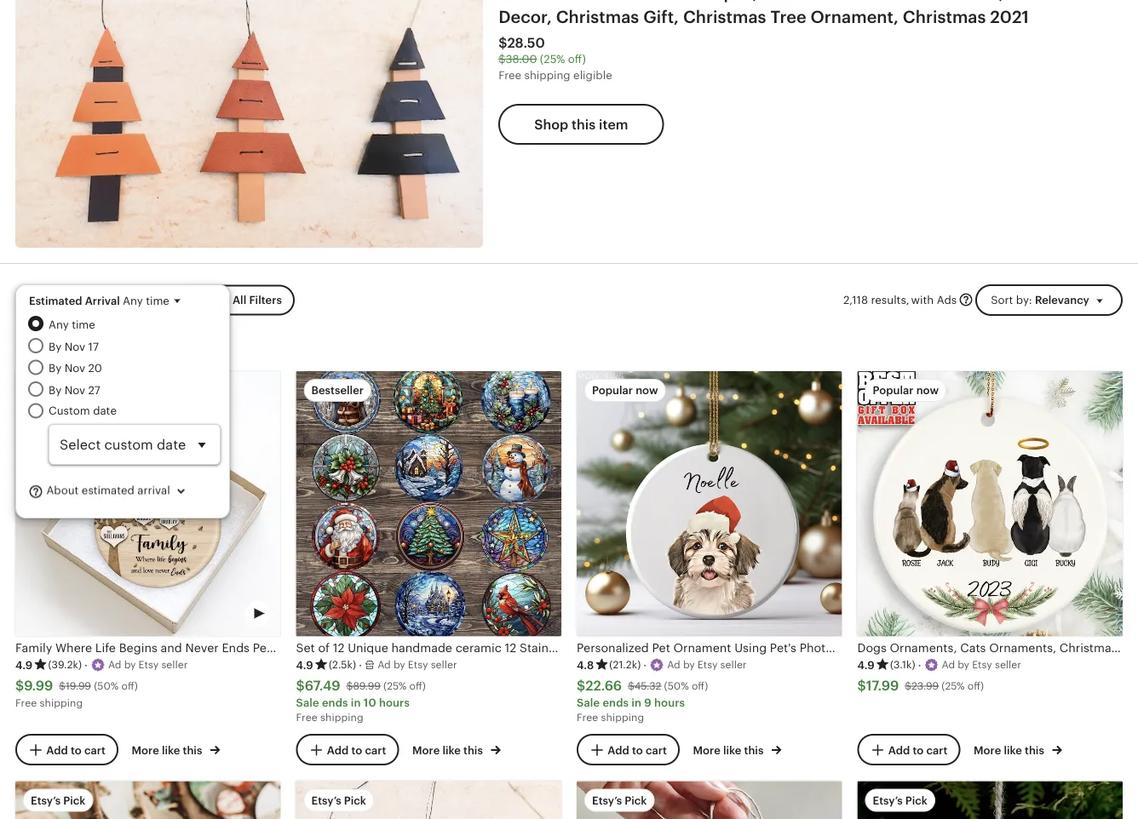 Task type: locate. For each thing, give the bounding box(es) containing it.
(25% right 23.99
[[942, 681, 965, 693]]

(25%
[[540, 53, 565, 65], [383, 681, 407, 693], [942, 681, 965, 693]]

0 vertical spatial ornament,
[[916, 0, 1004, 3]]

b up "$ 17.99 $ 23.99 (25% off)"
[[958, 660, 965, 671]]

2 ends from the left
[[603, 697, 629, 710]]

3 y from the left
[[690, 660, 695, 671]]

product video element for christmas ornaments set 3pcs, leather christmas ornament, christmas decor, christmas gift, christmas tree ornament, christmas 2021 image
[[296, 782, 562, 820]]

more up personalized maracuya ornament hand painted, passion fruit christmas ornament wood slice, vegan women gift, hanging fruit xmas decorations image
[[974, 745, 1002, 758]]

etsy's pick link
[[15, 782, 281, 820], [296, 782, 562, 820], [577, 782, 842, 820], [858, 782, 1123, 820]]

by down any time
[[49, 340, 62, 353]]

nov
[[64, 340, 85, 353], [64, 362, 85, 375], [64, 384, 85, 397]]

2 b from the left
[[394, 660, 400, 671]]

2 4.9 from the left
[[296, 659, 313, 672]]

add to cart down 23.99
[[889, 744, 948, 757]]

shipping
[[525, 69, 571, 82], [40, 698, 83, 710], [320, 713, 364, 724], [601, 713, 644, 724]]

2 add to cart from the left
[[327, 744, 386, 757]]

0 vertical spatial by
[[49, 340, 62, 353]]

1 now from the left
[[636, 384, 658, 397]]

in left "9"
[[632, 697, 642, 710]]

3 a d b y etsy seller from the left
[[667, 660, 747, 671]]

to down $ 9.99 $ 19.99 (50% off) free shipping
[[71, 744, 82, 757]]

1 popular from the left
[[592, 384, 633, 397]]

off) inside $ 67.49 $ 89.99 (25% off) sale ends in 10 hours free shipping
[[409, 681, 426, 693]]

0 horizontal spatial ornament,
[[811, 7, 899, 27]]

3 pick from the left
[[625, 794, 647, 807]]

more like this link up personalized maracuya ornament hand painted, passion fruit christmas ornament wood slice, vegan women gift, hanging fruit xmas decorations image
[[974, 742, 1063, 759]]

in inside $ 67.49 $ 89.99 (25% off) sale ends in 10 hours free shipping
[[351, 697, 361, 710]]

in inside $ 22.66 $ 45.32 (50% off) sale ends in 9 hours free shipping
[[632, 697, 642, 710]]

2 hours from the left
[[655, 697, 685, 710]]

hours right "10" at left bottom
[[379, 697, 410, 710]]

add to cart for 9.99
[[46, 744, 106, 757]]

2 now from the left
[[917, 384, 939, 397]]

1 more like this from the left
[[132, 745, 205, 758]]

1 add from the left
[[46, 744, 68, 757]]

christmas up decor,
[[499, 0, 582, 3]]

popular now
[[592, 384, 658, 397], [873, 384, 939, 397]]

in for 22.66
[[632, 697, 642, 710]]

4 etsy's pick from the left
[[873, 794, 928, 807]]

2 · from the left
[[359, 659, 362, 672]]

seller for 9.99
[[161, 660, 188, 671]]

0 horizontal spatial bestseller
[[31, 384, 83, 397]]

a d b y etsy seller up 89.99 in the bottom of the page
[[378, 660, 457, 671]]

about
[[46, 485, 79, 497]]

d
[[115, 660, 121, 671], [384, 660, 391, 671], [674, 660, 681, 671], [949, 660, 955, 671]]

nov for 27
[[64, 384, 85, 397]]

hours
[[379, 697, 410, 710], [655, 697, 685, 710]]

product video element for engraved single sided custom ornament | engraved single sided personalized photo ornament |custom photo ornament engraved  holiday ornament
[[15, 782, 281, 820]]

$
[[499, 35, 507, 50], [499, 53, 506, 65], [15, 679, 24, 694], [296, 679, 305, 694], [577, 679, 586, 694], [858, 679, 866, 694], [59, 681, 66, 693], [347, 681, 353, 693], [628, 681, 635, 693], [905, 681, 912, 693]]

free down 67.49
[[296, 713, 318, 724]]

add down 17.99
[[889, 744, 910, 757]]

a d b y etsy seller up $ 9.99 $ 19.99 (50% off) free shipping
[[108, 660, 188, 671]]

this for 22.66
[[744, 745, 764, 758]]

time up by nov 17
[[72, 318, 95, 331]]

1 horizontal spatial popular now
[[873, 384, 939, 397]]

0 horizontal spatial sale
[[296, 697, 319, 710]]

bestseller
[[31, 384, 83, 397], [311, 384, 364, 397]]

4 more like this from the left
[[974, 745, 1047, 758]]

sale for 22.66
[[577, 697, 600, 710]]

christmas up 2021
[[1009, 0, 1092, 3]]

shipping down 67.49
[[320, 713, 364, 724]]

1 more from the left
[[132, 745, 159, 758]]

this inside the shop this item link
[[572, 117, 596, 132]]

3 d from the left
[[674, 660, 681, 671]]

pick
[[63, 794, 86, 807], [344, 794, 366, 807], [625, 794, 647, 807], [906, 794, 928, 807]]

3 a from the left
[[667, 660, 674, 671]]

2 horizontal spatial (25%
[[942, 681, 965, 693]]

3 etsy's from the left
[[592, 794, 622, 807]]

y up $ 67.49 $ 89.99 (25% off) sale ends in 10 hours free shipping
[[400, 660, 405, 671]]

· for 22.66
[[644, 659, 647, 672]]

by nov 17 link
[[49, 338, 221, 355]]

(25% right 89.99 in the bottom of the page
[[383, 681, 407, 693]]

by down by nov 17
[[49, 362, 62, 375]]

add to cart down $ 9.99 $ 19.99 (50% off) free shipping
[[46, 744, 106, 757]]

(25% for 67.49
[[383, 681, 407, 693]]

2 (50% from the left
[[664, 681, 689, 693]]

etsy up $ 22.66 $ 45.32 (50% off) sale ends in 9 hours free shipping
[[698, 660, 718, 671]]

ornament, down leather
[[811, 7, 899, 27]]

ends for 22.66
[[603, 697, 629, 710]]

more like this link
[[132, 742, 220, 759], [412, 742, 501, 759], [693, 742, 782, 759], [974, 742, 1063, 759]]

· right "(39.2k)"
[[84, 659, 88, 672]]

a d b y etsy seller up "$ 17.99 $ 23.99 (25% off)"
[[942, 660, 1022, 671]]

1 in from the left
[[351, 697, 361, 710]]

2 add from the left
[[327, 744, 349, 757]]

etsy up "$ 17.99 $ 23.99 (25% off)"
[[972, 660, 993, 671]]

add down $ 9.99 $ 19.99 (50% off) free shipping
[[46, 744, 68, 757]]

a up $ 9.99 $ 19.99 (50% off) free shipping
[[108, 660, 115, 671]]

1 horizontal spatial bestseller
[[311, 384, 364, 397]]

etsy's
[[31, 794, 61, 807], [311, 794, 341, 807], [592, 794, 622, 807], [873, 794, 903, 807]]

10
[[364, 697, 376, 710]]

$ inside "$ 17.99 $ 23.99 (25% off)"
[[905, 681, 912, 693]]

this for 67.49
[[464, 745, 483, 758]]

2 like from the left
[[443, 745, 461, 758]]

natural pine cone ornaments 10 psc eco christmas hanging decorations image
[[577, 782, 842, 820]]

3 like from the left
[[723, 745, 742, 758]]

add to cart button down $ 9.99 $ 19.99 (50% off) free shipping
[[15, 735, 118, 766]]

any time
[[49, 318, 95, 331]]

off) right 23.99
[[968, 681, 984, 693]]

arrival
[[85, 294, 120, 307]]

nov inside 'link'
[[64, 340, 85, 353]]

38.00
[[506, 53, 537, 65]]

christmas down ornaments
[[556, 7, 639, 27]]

shop this item
[[534, 117, 629, 132]]

(50% right the 45.32
[[664, 681, 689, 693]]

off) right 19.99
[[121, 681, 138, 693]]

(50% inside $ 22.66 $ 45.32 (50% off) sale ends in 9 hours free shipping
[[664, 681, 689, 693]]

by inside by nov 27 link
[[49, 384, 62, 397]]

etsy's pick
[[31, 794, 86, 807], [311, 794, 366, 807], [592, 794, 647, 807], [873, 794, 928, 807]]

select an estimated delivery date option group
[[28, 316, 221, 465]]

set
[[682, 0, 709, 3]]

add down $ 22.66 $ 45.32 (50% off) sale ends in 9 hours free shipping
[[608, 744, 630, 757]]

a d b y etsy seller for 22.66
[[667, 660, 747, 671]]

0 horizontal spatial any
[[49, 318, 69, 331]]

in left "10" at left bottom
[[351, 697, 361, 710]]

relevancy
[[1035, 293, 1090, 306]]

2 etsy's pick link from the left
[[296, 782, 562, 820]]

off) for 67.49
[[409, 681, 426, 693]]

more like this up engraved single sided custom ornament | engraved single sided personalized photo ornament |custom photo ornament engraved  holiday ornament
[[132, 745, 205, 758]]

3 to from the left
[[632, 744, 643, 757]]

more like this link up christmas ornaments set 3pcs, leather christmas ornament, christmas decor, christmas gift, christmas tree ornament, christmas 2021 image
[[412, 742, 501, 759]]

0 horizontal spatial hours
[[379, 697, 410, 710]]

hours right "9"
[[655, 697, 685, 710]]

1 horizontal spatial ends
[[603, 697, 629, 710]]

free down 38.00
[[499, 69, 522, 82]]

cart down $ 9.99 $ 19.99 (50% off) free shipping
[[84, 744, 106, 757]]

off)
[[568, 53, 586, 65], [121, 681, 138, 693], [409, 681, 426, 693], [692, 681, 708, 693], [968, 681, 984, 693]]

(25% inside "$ 17.99 $ 23.99 (25% off)"
[[942, 681, 965, 693]]

· for 67.49
[[359, 659, 362, 672]]

2 a from the left
[[378, 660, 385, 671]]

free inside christmas ornaments set 3pcs, leather christmas ornament, christmas decor, christmas gift, christmas tree ornament, christmas 2021 $ 28.50 $ 38.00 (25% off) free shipping eligible
[[499, 69, 522, 82]]

3 nov from the top
[[64, 384, 85, 397]]

cart down 23.99
[[927, 744, 948, 757]]

add to cart button down "$ 17.99 $ 23.99 (25% off)"
[[858, 735, 961, 766]]

0 horizontal spatial popular now
[[592, 384, 658, 397]]

1 horizontal spatial hours
[[655, 697, 685, 710]]

y up "$ 17.99 $ 23.99 (25% off)"
[[964, 660, 970, 671]]

this up engraved single sided custom ornament | engraved single sided personalized photo ornament |custom photo ornament engraved  holiday ornament
[[183, 745, 202, 758]]

by for by nov 17
[[49, 340, 62, 353]]

2 in from the left
[[632, 697, 642, 710]]

hours for 22.66
[[655, 697, 685, 710]]

1 etsy's pick link from the left
[[15, 782, 281, 820]]

off) right 89.99 in the bottom of the page
[[409, 681, 426, 693]]

now
[[636, 384, 658, 397], [917, 384, 939, 397]]

4 d from the left
[[949, 660, 955, 671]]

0 horizontal spatial in
[[351, 697, 361, 710]]

2 sale from the left
[[577, 697, 600, 710]]

4.9 up 9.99
[[15, 659, 33, 672]]

1 vertical spatial ornament,
[[811, 7, 899, 27]]

4 more from the left
[[974, 745, 1002, 758]]

like up natural pine cone ornaments 10 psc eco christmas hanging decorations image
[[723, 745, 742, 758]]

4 cart from the left
[[927, 744, 948, 757]]

(39.2k)
[[48, 660, 82, 671]]

1 horizontal spatial in
[[632, 697, 642, 710]]

1 4.9 from the left
[[15, 659, 33, 672]]

(25% inside christmas ornaments set 3pcs, leather christmas ornament, christmas decor, christmas gift, christmas tree ornament, christmas 2021 $ 28.50 $ 38.00 (25% off) free shipping eligible
[[540, 53, 565, 65]]

by for by nov 20
[[49, 362, 62, 375]]

4.9 up 67.49
[[296, 659, 313, 672]]

by
[[49, 340, 62, 353], [49, 362, 62, 375], [49, 384, 62, 397]]

free down 22.66
[[577, 713, 598, 724]]

(25% inside $ 67.49 $ 89.99 (25% off) sale ends in 10 hours free shipping
[[383, 681, 407, 693]]

to for 22.66
[[632, 744, 643, 757]]

2 by from the top
[[49, 362, 62, 375]]

ends
[[322, 697, 348, 710], [603, 697, 629, 710]]

17
[[88, 340, 99, 353]]

1 horizontal spatial (50%
[[664, 681, 689, 693]]

1 vertical spatial nov
[[64, 362, 85, 375]]

b for 67.49
[[394, 660, 400, 671]]

a up "$ 17.99 $ 23.99 (25% off)"
[[942, 660, 949, 671]]

more up engraved single sided custom ornament | engraved single sided personalized photo ornament |custom photo ornament engraved  holiday ornament
[[132, 745, 159, 758]]

more like this
[[132, 745, 205, 758], [412, 745, 486, 758], [693, 745, 767, 758], [974, 745, 1047, 758]]

0 vertical spatial time
[[146, 294, 170, 307]]

to for 67.49
[[351, 744, 362, 757]]

etsy for 67.49
[[408, 660, 428, 671]]

3 etsy from the left
[[698, 660, 718, 671]]

to down 23.99
[[913, 744, 924, 757]]

results,
[[871, 293, 910, 306]]

add to cart down "10" at left bottom
[[327, 744, 386, 757]]

$ 22.66 $ 45.32 (50% off) sale ends in 9 hours free shipping
[[577, 679, 708, 724]]

sale for 67.49
[[296, 697, 319, 710]]

(2.5k)
[[329, 660, 356, 671]]

b for 22.66
[[683, 660, 690, 671]]

add to cart button for 22.66
[[577, 735, 680, 766]]

45.32
[[635, 681, 662, 693]]

to down $ 67.49 $ 89.99 (25% off) sale ends in 10 hours free shipping
[[351, 744, 362, 757]]

sale
[[296, 697, 319, 710], [577, 697, 600, 710]]

2 add to cart button from the left
[[296, 735, 399, 766]]

2 horizontal spatial 4.9
[[858, 659, 875, 672]]

2 vertical spatial by
[[49, 384, 62, 397]]

3 seller from the left
[[721, 660, 747, 671]]

2 nov from the top
[[64, 362, 85, 375]]

any
[[123, 294, 143, 307], [49, 318, 69, 331]]

1 add to cart button from the left
[[15, 735, 118, 766]]

3 4.9 from the left
[[858, 659, 875, 672]]

(3.1k)
[[890, 660, 916, 671]]

y up $ 22.66 $ 45.32 (50% off) sale ends in 9 hours free shipping
[[690, 660, 695, 671]]

2 seller from the left
[[431, 660, 457, 671]]

more like this up personalized maracuya ornament hand painted, passion fruit christmas ornament wood slice, vegan women gift, hanging fruit xmas decorations image
[[974, 745, 1047, 758]]

a
[[108, 660, 115, 671], [378, 660, 385, 671], [667, 660, 674, 671], [942, 660, 949, 671]]

4 · from the left
[[918, 659, 922, 672]]

more like this link for 22.66
[[693, 742, 782, 759]]

seller
[[161, 660, 188, 671], [431, 660, 457, 671], [721, 660, 747, 671], [995, 660, 1022, 671]]

1 · from the left
[[84, 659, 88, 672]]

add to cart button
[[15, 735, 118, 766], [296, 735, 399, 766], [577, 735, 680, 766], [858, 735, 961, 766]]

add down $ 67.49 $ 89.99 (25% off) sale ends in 10 hours free shipping
[[327, 744, 349, 757]]

4 add from the left
[[889, 744, 910, 757]]

1 d from the left
[[115, 660, 121, 671]]

etsy
[[139, 660, 159, 671], [408, 660, 428, 671], [698, 660, 718, 671], [972, 660, 993, 671]]

shipping inside $ 22.66 $ 45.32 (50% off) sale ends in 9 hours free shipping
[[601, 713, 644, 724]]

0 horizontal spatial popular
[[592, 384, 633, 397]]

1 horizontal spatial 4.9
[[296, 659, 313, 672]]

1 etsy's from the left
[[31, 794, 61, 807]]

by inside by nov 17 'link'
[[49, 340, 62, 353]]

add to cart button down $ 67.49 $ 89.99 (25% off) sale ends in 10 hours free shipping
[[296, 735, 399, 766]]

etsy's pick for product video element for christmas ornaments set 3pcs, leather christmas ornament, christmas decor, christmas gift, christmas tree ornament, christmas 2021 image
[[311, 794, 366, 807]]

off) inside $ 22.66 $ 45.32 (50% off) sale ends in 9 hours free shipping
[[692, 681, 708, 693]]

1 horizontal spatial sale
[[577, 697, 600, 710]]

· right the (3.1k) at the bottom
[[918, 659, 922, 672]]

this left item
[[572, 117, 596, 132]]

etsy's pick for engraved single sided custom ornament | engraved single sided personalized photo ornament |custom photo ornament engraved  holiday ornament's product video element
[[31, 794, 86, 807]]

4 etsy from the left
[[972, 660, 993, 671]]

free inside $ 9.99 $ 19.99 (50% off) free shipping
[[15, 698, 37, 710]]

more for 67.49
[[412, 745, 440, 758]]

1 by from the top
[[49, 340, 62, 353]]

3 by from the top
[[49, 384, 62, 397]]

etsy right "(39.2k)"
[[139, 660, 159, 671]]

3 b from the left
[[683, 660, 690, 671]]

1 horizontal spatial now
[[917, 384, 939, 397]]

1 vertical spatial time
[[72, 318, 95, 331]]

2 more from the left
[[412, 745, 440, 758]]

4 b from the left
[[958, 660, 965, 671]]

· for 17.99
[[918, 659, 922, 672]]

popular
[[592, 384, 633, 397], [873, 384, 914, 397]]

product video element
[[15, 372, 281, 637], [15, 782, 281, 820], [296, 782, 562, 820], [577, 782, 842, 820], [858, 782, 1123, 820]]

cart down "9"
[[646, 744, 667, 757]]

0 horizontal spatial (25%
[[383, 681, 407, 693]]

d up $ 9.99 $ 19.99 (50% off) free shipping
[[115, 660, 121, 671]]

$ down 4.8
[[577, 679, 586, 694]]

1 horizontal spatial (25%
[[540, 53, 565, 65]]

more like this for 9.99
[[132, 745, 205, 758]]

$ 9.99 $ 19.99 (50% off) free shipping
[[15, 679, 138, 710]]

in
[[351, 697, 361, 710], [632, 697, 642, 710]]

1 hours from the left
[[379, 697, 410, 710]]

2 more like this link from the left
[[412, 742, 501, 759]]

1 more like this link from the left
[[132, 742, 220, 759]]

0 horizontal spatial now
[[636, 384, 658, 397]]

shipping down 22.66
[[601, 713, 644, 724]]

a d b y etsy seller for 9.99
[[108, 660, 188, 671]]

20
[[88, 362, 102, 375]]

3 add to cart from the left
[[608, 744, 667, 757]]

2021
[[990, 7, 1029, 27]]

family where life begins and never ends personalized 3 inch ceramic christmas ornament with gift box image
[[15, 372, 281, 637]]

3 more like this link from the left
[[693, 742, 782, 759]]

all
[[233, 294, 246, 307]]

pick for engraved single sided custom ornament | engraved single sided personalized photo ornament |custom photo ornament engraved  holiday ornament
[[63, 794, 86, 807]]

etsy up $ 67.49 $ 89.99 (25% off) sale ends in 10 hours free shipping
[[408, 660, 428, 671]]

add to cart
[[46, 744, 106, 757], [327, 744, 386, 757], [608, 744, 667, 757], [889, 744, 948, 757]]

(50% right 19.99
[[94, 681, 119, 693]]

a for 9.99
[[108, 660, 115, 671]]

$ 67.49 $ 89.99 (25% off) sale ends in 10 hours free shipping
[[296, 679, 426, 724]]

add to cart button for 9.99
[[15, 735, 118, 766]]

1 (50% from the left
[[94, 681, 119, 693]]

hours for 67.49
[[379, 697, 410, 710]]

2 etsy's from the left
[[311, 794, 341, 807]]

1 etsy from the left
[[139, 660, 159, 671]]

0 horizontal spatial (50%
[[94, 681, 119, 693]]

1 pick from the left
[[63, 794, 86, 807]]

more up christmas ornaments set 3pcs, leather christmas ornament, christmas decor, christmas gift, christmas tree ornament, christmas 2021 image
[[412, 745, 440, 758]]

any down estimated
[[49, 318, 69, 331]]

christmas ornaments set 3pcs, leather christmas ornament, christmas decor, christmas gift, christmas tree ornament, christmas 2021 image
[[296, 782, 562, 820]]

1 horizontal spatial ornament,
[[916, 0, 1004, 3]]

ends down 67.49
[[322, 697, 348, 710]]

off) for 9.99
[[121, 681, 138, 693]]

time
[[146, 294, 170, 307], [72, 318, 95, 331]]

3pcs,
[[713, 0, 758, 3]]

2 popular now from the left
[[873, 384, 939, 397]]

christmas ornaments set 3pcs, leather christmas ornament, christmas decor, christmas gift, christmas tree ornament, christmas 2021 link
[[499, 0, 1092, 27]]

3 more like this from the left
[[693, 745, 767, 758]]

1 like from the left
[[162, 745, 180, 758]]

to
[[71, 744, 82, 757], [351, 744, 362, 757], [632, 744, 643, 757], [913, 744, 924, 757]]

3 add from the left
[[608, 744, 630, 757]]

like for 22.66
[[723, 745, 742, 758]]

hours inside $ 22.66 $ 45.32 (50% off) sale ends in 9 hours free shipping
[[655, 697, 685, 710]]

2 vertical spatial nov
[[64, 384, 85, 397]]

by for by nov 27
[[49, 384, 62, 397]]

1 vertical spatial any
[[49, 318, 69, 331]]

etsy for 9.99
[[139, 660, 159, 671]]

any up any time link on the left of page
[[123, 294, 143, 307]]

1 popular now from the left
[[592, 384, 658, 397]]

this up christmas ornaments set 3pcs, leather christmas ornament, christmas decor, christmas gift, christmas tree ornament, christmas 2021 image
[[464, 745, 483, 758]]

seller for 22.66
[[721, 660, 747, 671]]

leather
[[762, 0, 825, 3]]

hours inside $ 67.49 $ 89.99 (25% off) sale ends in 10 hours free shipping
[[379, 697, 410, 710]]

off) right the 45.32
[[692, 681, 708, 693]]

sort by: relevancy
[[991, 293, 1090, 306]]

dogs ornaments, cats ornaments, christmas tree ornament, pets holiday ornament, christmas ornament, cat dog ornament, pet lover gift, _235 image
[[858, 372, 1123, 637]]

this
[[572, 117, 596, 132], [183, 745, 202, 758], [464, 745, 483, 758], [744, 745, 764, 758], [1025, 745, 1045, 758]]

off) inside $ 9.99 $ 19.99 (50% off) free shipping
[[121, 681, 138, 693]]

ends inside $ 22.66 $ 45.32 (50% off) sale ends in 9 hours free shipping
[[603, 697, 629, 710]]

1 seller from the left
[[161, 660, 188, 671]]

1 sale from the left
[[296, 697, 319, 710]]

add to cart down "9"
[[608, 744, 667, 757]]

by inside by nov 20 link
[[49, 362, 62, 375]]

1 to from the left
[[71, 744, 82, 757]]

etsy for 22.66
[[698, 660, 718, 671]]

ends inside $ 67.49 $ 89.99 (25% off) sale ends in 10 hours free shipping
[[322, 697, 348, 710]]

b
[[124, 660, 131, 671], [394, 660, 400, 671], [683, 660, 690, 671], [958, 660, 965, 671]]

off) up eligible
[[568, 53, 586, 65]]

off) inside christmas ornaments set 3pcs, leather christmas ornament, christmas decor, christmas gift, christmas tree ornament, christmas 2021 $ 28.50 $ 38.00 (25% off) free shipping eligible
[[568, 53, 586, 65]]

christmas right leather
[[829, 0, 912, 3]]

like for 67.49
[[443, 745, 461, 758]]

0 horizontal spatial time
[[72, 318, 95, 331]]

more for 9.99
[[132, 745, 159, 758]]

date
[[93, 405, 117, 418]]

like up engraved single sided custom ornament | engraved single sided personalized photo ornament |custom photo ornament engraved  holiday ornament
[[162, 745, 180, 758]]

4 add to cart button from the left
[[858, 735, 961, 766]]

3 add to cart button from the left
[[577, 735, 680, 766]]

add to cart for 67.49
[[327, 744, 386, 757]]

b up $ 67.49 $ 89.99 (25% off) sale ends in 10 hours free shipping
[[394, 660, 400, 671]]

2 cart from the left
[[365, 744, 386, 757]]

add to cart button down "9"
[[577, 735, 680, 766]]

4 add to cart from the left
[[889, 744, 948, 757]]

nov left 17
[[64, 340, 85, 353]]

by nov 27
[[49, 384, 100, 397]]

1 ends from the left
[[322, 697, 348, 710]]

sale inside $ 22.66 $ 45.32 (50% off) sale ends in 9 hours free shipping
[[577, 697, 600, 710]]

christmas down 3pcs,
[[683, 7, 767, 27]]

y
[[130, 660, 136, 671], [400, 660, 405, 671], [690, 660, 695, 671], [964, 660, 970, 671]]

sale down 22.66
[[577, 697, 600, 710]]

0 horizontal spatial 4.9
[[15, 659, 33, 672]]

2 popular from the left
[[873, 384, 914, 397]]

add for 22.66
[[608, 744, 630, 757]]

etsy's for engraved single sided custom ornament | engraved single sided personalized photo ornament |custom photo ornament engraved  holiday ornament
[[31, 794, 61, 807]]

1 y from the left
[[130, 660, 136, 671]]

1 vertical spatial by
[[49, 362, 62, 375]]

2 pick from the left
[[344, 794, 366, 807]]

more like this up christmas ornaments set 3pcs, leather christmas ornament, christmas decor, christmas gift, christmas tree ornament, christmas 2021 image
[[412, 745, 486, 758]]

a d b y etsy seller up $ 22.66 $ 45.32 (50% off) sale ends in 9 hours free shipping
[[667, 660, 747, 671]]

(50% inside $ 9.99 $ 19.99 (50% off) free shipping
[[94, 681, 119, 693]]

product video element for family where life begins and never ends personalized 3 inch ceramic christmas ornament with gift box image
[[15, 372, 281, 637]]

1 bestseller from the left
[[31, 384, 83, 397]]

to for 9.99
[[71, 744, 82, 757]]

1 a d b y etsy seller from the left
[[108, 660, 188, 671]]

more like this link for 9.99
[[132, 742, 220, 759]]

2 d from the left
[[384, 660, 391, 671]]

more like this link for 67.49
[[412, 742, 501, 759]]

set of 12 unique handmade ceramic 12 stained glass look christmas ornaments, christmas 2023 ornament, christmas decoration,holiday gift idea image
[[296, 372, 562, 637]]

shipping down 38.00
[[525, 69, 571, 82]]

0 horizontal spatial ends
[[322, 697, 348, 710]]

add to cart for 22.66
[[608, 744, 667, 757]]

1 horizontal spatial any
[[123, 294, 143, 307]]

1 cart from the left
[[84, 744, 106, 757]]

$ down decor,
[[499, 53, 506, 65]]

off) inside "$ 17.99 $ 23.99 (25% off)"
[[968, 681, 984, 693]]

$ down "(39.2k)"
[[59, 681, 66, 693]]

2 to from the left
[[351, 744, 362, 757]]

$ left 23.99
[[858, 679, 866, 694]]

(50% for 22.66
[[664, 681, 689, 693]]

ornament, up 2021
[[916, 0, 1004, 3]]

b up $ 9.99 $ 19.99 (50% off) free shipping
[[124, 660, 131, 671]]

this up natural pine cone ornaments 10 psc eco christmas hanging decorations image
[[744, 745, 764, 758]]

22.66
[[586, 679, 622, 694]]

4.9
[[15, 659, 33, 672], [296, 659, 313, 672], [858, 659, 875, 672]]

free inside $ 22.66 $ 45.32 (50% off) sale ends in 9 hours free shipping
[[577, 713, 598, 724]]

1 horizontal spatial time
[[146, 294, 170, 307]]

1 etsy's pick from the left
[[31, 794, 86, 807]]

cart
[[84, 744, 106, 757], [365, 744, 386, 757], [646, 744, 667, 757], [927, 744, 948, 757]]

with ads
[[911, 293, 957, 306]]

more up natural pine cone ornaments 10 psc eco christmas hanging decorations image
[[693, 745, 721, 758]]

nov left 27
[[64, 384, 85, 397]]

3 etsy's pick from the left
[[592, 794, 647, 807]]

2 more like this from the left
[[412, 745, 486, 758]]

a d b y etsy seller
[[108, 660, 188, 671], [378, 660, 457, 671], [667, 660, 747, 671], [942, 660, 1022, 671]]

3 · from the left
[[644, 659, 647, 672]]

ends down 22.66
[[603, 697, 629, 710]]

4.9 for 9.99
[[15, 659, 33, 672]]

0 vertical spatial nov
[[64, 340, 85, 353]]

free
[[499, 69, 522, 82], [15, 698, 37, 710], [296, 713, 318, 724], [577, 713, 598, 724]]

shipping inside $ 9.99 $ 19.99 (50% off) free shipping
[[40, 698, 83, 710]]

1 nov from the top
[[64, 340, 85, 353]]

sale inside $ 67.49 $ 89.99 (25% off) sale ends in 10 hours free shipping
[[296, 697, 319, 710]]

more for 22.66
[[693, 745, 721, 758]]

3 more from the left
[[693, 745, 721, 758]]

2 a d b y etsy seller from the left
[[378, 660, 457, 671]]

4 pick from the left
[[906, 794, 928, 807]]

cart for 22.66
[[646, 744, 667, 757]]

nov for 17
[[64, 340, 85, 353]]

time up any time link on the left of page
[[146, 294, 170, 307]]

sale down 67.49
[[296, 697, 319, 710]]

1 horizontal spatial popular
[[873, 384, 914, 397]]

estimated
[[29, 294, 82, 307]]

17.99
[[866, 679, 899, 694]]



Task type: describe. For each thing, give the bounding box(es) containing it.
by nov 17
[[49, 340, 99, 353]]

4.8
[[577, 659, 594, 672]]

ads
[[937, 293, 957, 306]]

seller for 67.49
[[431, 660, 457, 671]]

this for 9.99
[[183, 745, 202, 758]]

add for 9.99
[[46, 744, 68, 757]]

more like this for 22.66
[[693, 745, 767, 758]]

2 bestseller from the left
[[311, 384, 364, 397]]

item
[[599, 117, 629, 132]]

9.99
[[24, 679, 53, 694]]

estimated arrival any time
[[29, 294, 170, 307]]

4 like from the left
[[1004, 745, 1023, 758]]

popular for 22.66
[[592, 384, 633, 397]]

shipping inside christmas ornaments set 3pcs, leather christmas ornament, christmas decor, christmas gift, christmas tree ornament, christmas 2021 $ 28.50 $ 38.00 (25% off) free shipping eligible
[[525, 69, 571, 82]]

popular now for 22.66
[[592, 384, 658, 397]]

4 a d b y etsy seller from the left
[[942, 660, 1022, 671]]

popular now for 17.99
[[873, 384, 939, 397]]

any inside any time link
[[49, 318, 69, 331]]

etsy's for christmas ornaments set 3pcs, leather christmas ornament, christmas decor, christmas gift, christmas tree ornament, christmas 2021 image
[[311, 794, 341, 807]]

all filters button
[[202, 285, 295, 316]]

about estimated arrival button
[[28, 475, 203, 508]]

custom date
[[49, 405, 117, 418]]

4 seller from the left
[[995, 660, 1022, 671]]

etsy's pick for product video element associated with personalized maracuya ornament hand painted, passion fruit christmas ornament wood slice, vegan women gift, hanging fruit xmas decorations image
[[873, 794, 928, 807]]

this up personalized maracuya ornament hand painted, passion fruit christmas ornament wood slice, vegan women gift, hanging fruit xmas decorations image
[[1025, 745, 1045, 758]]

christmas ornaments set 3pcs, leather christmas ornament, christmas decor, christmas gift, christmas tree ornament, christmas 2021 $ 28.50 $ 38.00 (25% off) free shipping eligible
[[499, 0, 1092, 82]]

(50% for 9.99
[[94, 681, 119, 693]]

$ up 38.00
[[499, 35, 507, 50]]

a for 67.49
[[378, 660, 385, 671]]

89.99
[[353, 681, 381, 693]]

b for 9.99
[[124, 660, 131, 671]]

now for 17.99
[[917, 384, 939, 397]]

0 vertical spatial any
[[123, 294, 143, 307]]

more like this for 67.49
[[412, 745, 486, 758]]

$ down '(2.5k)'
[[347, 681, 353, 693]]

a d b y etsy seller for 67.49
[[378, 660, 457, 671]]

4.9 for 67.49
[[296, 659, 313, 672]]

23.99
[[912, 681, 939, 693]]

(21.2k)
[[610, 660, 641, 671]]

y for 22.66
[[690, 660, 695, 671]]

in for 67.49
[[351, 697, 361, 710]]

off) for 22.66
[[692, 681, 708, 693]]

tree
[[771, 7, 807, 27]]

any time link
[[49, 316, 221, 333]]

d for 22.66
[[674, 660, 681, 671]]

free inside $ 67.49 $ 89.99 (25% off) sale ends in 10 hours free shipping
[[296, 713, 318, 724]]

4 y from the left
[[964, 660, 970, 671]]

about estimated arrival
[[43, 485, 170, 497]]

christmas left 2021
[[903, 7, 986, 27]]

67.49
[[305, 679, 341, 694]]

d for 67.49
[[384, 660, 391, 671]]

y for 67.49
[[400, 660, 405, 671]]

time inside select an estimated delivery date option group
[[72, 318, 95, 331]]

shop
[[534, 117, 569, 132]]

$ down (21.2k)
[[628, 681, 635, 693]]

personalized maracuya ornament hand painted, passion fruit christmas ornament wood slice, vegan women gift, hanging fruit xmas decorations image
[[858, 782, 1123, 820]]

sort
[[991, 293, 1014, 306]]

personalized pet ornament using pet's photo + name - custom ornament christmas dog ornament personalized dog ornament custom dog image
[[577, 372, 842, 637]]

a for 22.66
[[667, 660, 674, 671]]

etsy's for personalized maracuya ornament hand painted, passion fruit christmas ornament wood slice, vegan women gift, hanging fruit xmas decorations image
[[873, 794, 903, 807]]

cart for 9.99
[[84, 744, 106, 757]]

9
[[644, 697, 652, 710]]

shipping inside $ 67.49 $ 89.99 (25% off) sale ends in 10 hours free shipping
[[320, 713, 364, 724]]

all filters
[[233, 294, 282, 307]]

add to cart button for 67.49
[[296, 735, 399, 766]]

27
[[88, 384, 100, 397]]

3 etsy's pick link from the left
[[577, 782, 842, 820]]

by nov 27 link
[[49, 382, 221, 398]]

etsy's for natural pine cone ornaments 10 psc eco christmas hanging decorations image
[[592, 794, 622, 807]]

ornaments
[[586, 0, 678, 3]]

19.99
[[66, 681, 91, 693]]

ends for 67.49
[[322, 697, 348, 710]]

add for 67.49
[[327, 744, 349, 757]]

by:
[[1016, 293, 1033, 306]]

popular for 17.99
[[873, 384, 914, 397]]

eligible
[[574, 69, 612, 82]]

pick for christmas ornaments set 3pcs, leather christmas ornament, christmas decor, christmas gift, christmas tree ornament, christmas 2021 image
[[344, 794, 366, 807]]

engraved single sided custom ornament | engraved single sided personalized photo ornament |custom photo ornament engraved  holiday ornament image
[[15, 782, 281, 820]]

2,118 results,
[[844, 293, 910, 306]]

with
[[911, 293, 934, 306]]

shop this item link
[[499, 104, 664, 145]]

like for 9.99
[[162, 745, 180, 758]]

d for 9.99
[[115, 660, 121, 671]]

(25% for 17.99
[[942, 681, 965, 693]]

now for 22.66
[[636, 384, 658, 397]]

arrival
[[137, 485, 170, 497]]

decor,
[[499, 7, 552, 27]]

28.50
[[507, 35, 545, 50]]

nov for 20
[[64, 362, 85, 375]]

$ 17.99 $ 23.99 (25% off)
[[858, 679, 984, 694]]

4 more like this link from the left
[[974, 742, 1063, 759]]

4 to from the left
[[913, 744, 924, 757]]

etsy's pick for natural pine cone ornaments 10 psc eco christmas hanging decorations image's product video element
[[592, 794, 647, 807]]

product video element for personalized maracuya ornament hand painted, passion fruit christmas ornament wood slice, vegan women gift, hanging fruit xmas decorations image
[[858, 782, 1123, 820]]

by nov 20 link
[[49, 360, 221, 377]]

cart for 67.49
[[365, 744, 386, 757]]

4 etsy's pick link from the left
[[858, 782, 1123, 820]]

$ left 89.99 in the bottom of the page
[[296, 679, 305, 694]]

gift,
[[644, 7, 679, 27]]

custom
[[49, 405, 90, 418]]

by nov 20
[[49, 362, 102, 375]]

pick for natural pine cone ornaments 10 psc eco christmas hanging decorations image
[[625, 794, 647, 807]]

4 a from the left
[[942, 660, 949, 671]]

y for 9.99
[[130, 660, 136, 671]]

$ left 19.99
[[15, 679, 24, 694]]

2,118
[[844, 293, 868, 306]]

product video element for natural pine cone ornaments 10 psc eco christmas hanging decorations image
[[577, 782, 842, 820]]

estimated
[[82, 485, 134, 497]]

filters
[[249, 294, 282, 307]]

pick for personalized maracuya ornament hand painted, passion fruit christmas ornament wood slice, vegan women gift, hanging fruit xmas decorations image
[[906, 794, 928, 807]]



Task type: vqa. For each thing, say whether or not it's contained in the screenshot.
off) inside the $ 9.99 $ 19.99 (50% off) Free shipping
yes



